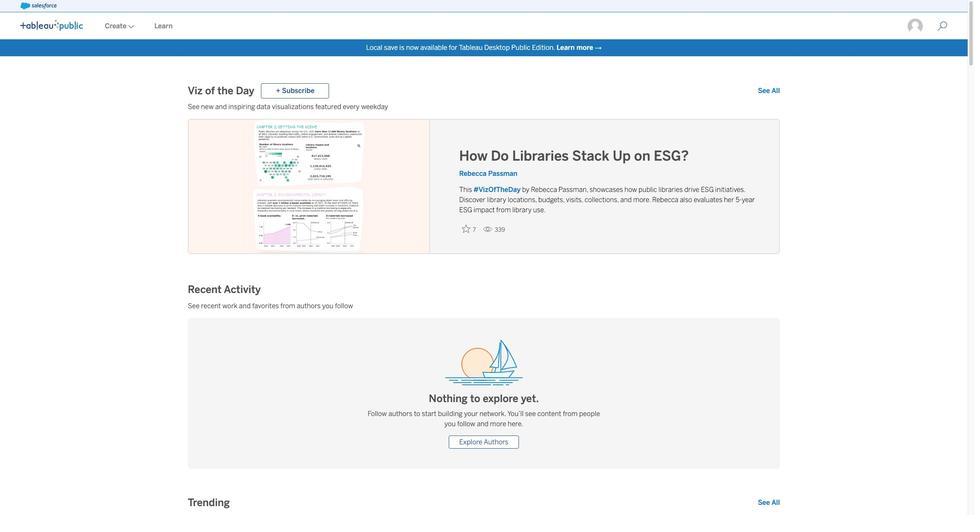 Task type: vqa. For each thing, say whether or not it's contained in the screenshot.
Go to search image
yes



Task type: describe. For each thing, give the bounding box(es) containing it.
see all trending element
[[759, 498, 781, 508]]

salesforce logo image
[[20, 3, 57, 9]]

go to search image
[[928, 21, 958, 31]]

tim.burton6800 image
[[908, 18, 924, 35]]

logo image
[[20, 20, 83, 31]]

trending heading
[[188, 497, 230, 510]]

see recent work and favorites from authors you follow element
[[188, 301, 781, 312]]

Add Favorite button
[[460, 222, 480, 236]]

viz of the day heading
[[188, 84, 255, 98]]

add favorite image
[[462, 225, 471, 233]]



Task type: locate. For each thing, give the bounding box(es) containing it.
see all viz of the day element
[[759, 86, 781, 96]]

see new and inspiring data visualizations featured every weekday element
[[188, 102, 781, 112]]

tableau public viz of the day image
[[189, 119, 430, 254]]

recent activity heading
[[188, 283, 261, 297]]

create image
[[127, 25, 134, 28]]



